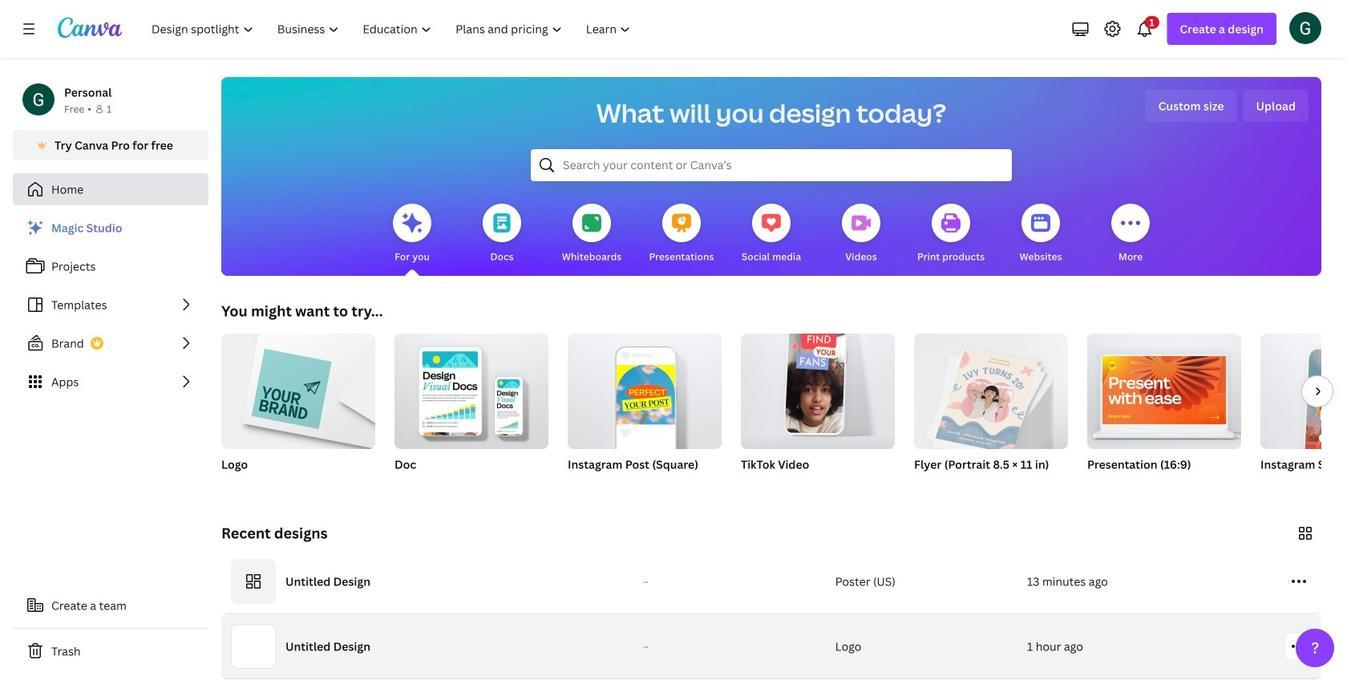 Task type: describe. For each thing, give the bounding box(es) containing it.
Search search field
[[563, 150, 980, 181]]

top level navigation element
[[141, 13, 645, 45]]



Task type: vqa. For each thing, say whether or not it's contained in the screenshot.
Search search box
yes



Task type: locate. For each thing, give the bounding box(es) containing it.
greg robinson image
[[1290, 12, 1322, 44]]

group
[[741, 324, 895, 493], [741, 324, 895, 449], [221, 327, 375, 493], [221, 327, 375, 449], [395, 327, 549, 493], [395, 327, 549, 449], [568, 327, 722, 493], [568, 327, 722, 449], [915, 327, 1069, 493], [915, 327, 1069, 454], [1088, 327, 1242, 493], [1088, 327, 1242, 449], [1261, 334, 1348, 493], [1261, 334, 1348, 449]]

list
[[13, 212, 209, 398]]

None search field
[[531, 149, 1013, 181]]



